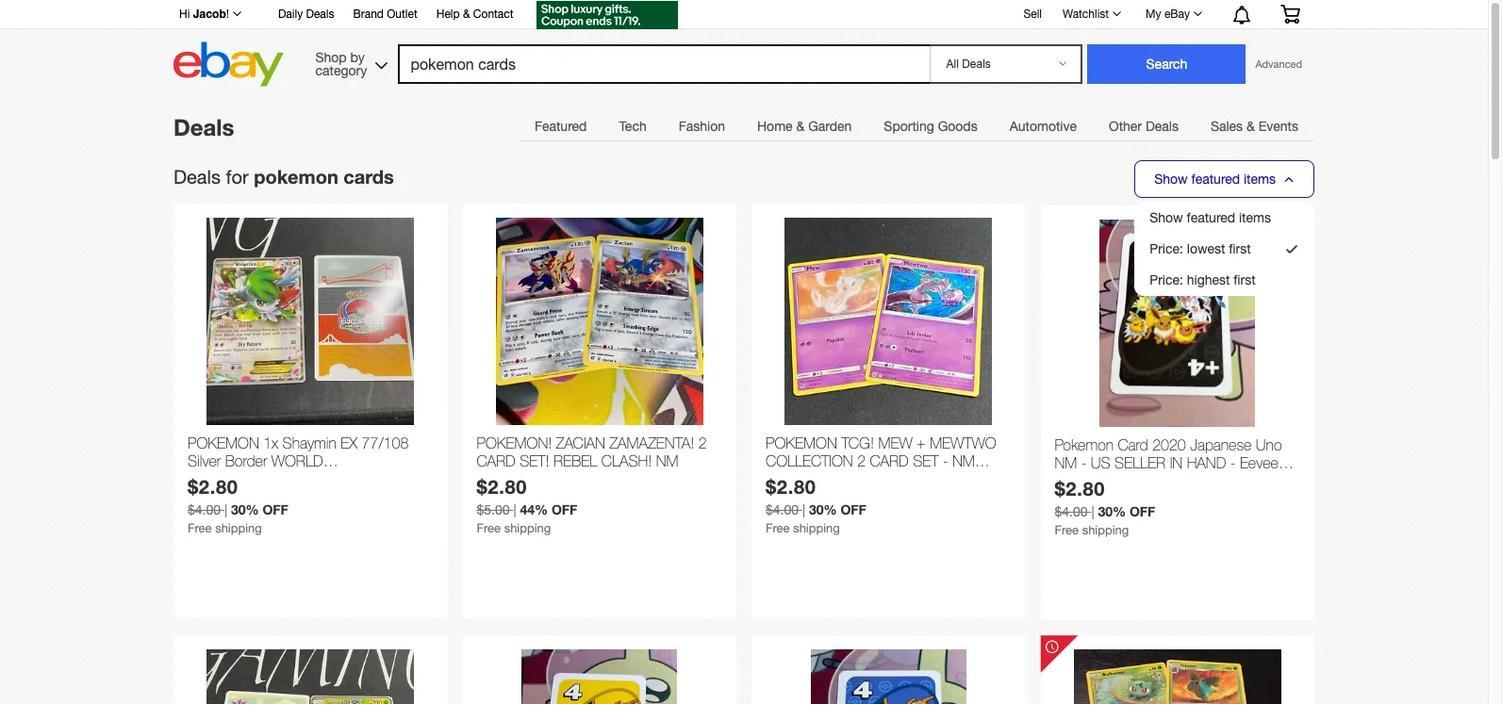Task type: locate. For each thing, give the bounding box(es) containing it.
card inside the pokemon 1x shaymin ex 77/108 silver border world championships card nm
[[307, 471, 346, 488]]

show featured items button
[[1135, 160, 1314, 198]]

2 down tcg!
[[857, 453, 866, 470]]

price: for price: highest first
[[1150, 273, 1183, 288]]

$2.80 down 'collection'
[[766, 475, 816, 498]]

pokemon
[[1055, 437, 1114, 454]]

0 vertical spatial items
[[1244, 172, 1276, 187]]

0 horizontal spatial 2
[[699, 435, 707, 452]]

pokemon!
[[477, 435, 552, 452]]

off right the 44%
[[552, 502, 577, 518]]

advanced
[[1256, 58, 1302, 70]]

pokemon up 'collection'
[[766, 435, 837, 452]]

& for garden
[[796, 119, 805, 134]]

menu
[[1135, 203, 1314, 295]]

show featured items for show featured items link
[[1150, 210, 1271, 225]]

0 horizontal spatial $4.00
[[188, 503, 221, 518]]

$2.80 down us
[[1055, 477, 1105, 500]]

$4.00 down cards on the bottom right of the page
[[766, 503, 799, 518]]

1 vertical spatial price:
[[1150, 273, 1183, 288]]

deals right other
[[1146, 119, 1179, 134]]

1 horizontal spatial card
[[477, 453, 516, 470]]

& right sales
[[1247, 119, 1255, 134]]

-
[[943, 453, 948, 470], [1081, 455, 1087, 472], [1230, 455, 1236, 472]]

show featured items up the lowest
[[1150, 210, 1271, 225]]

show for show featured items dropdown button
[[1154, 172, 1188, 187]]

| down 'eeveelutions'
[[1091, 505, 1094, 520]]

price: lowest first
[[1150, 241, 1251, 256]]

pokemon inside the pokemon 1x shaymin ex 77/108 silver border world championships card nm
[[188, 435, 259, 452]]

1 horizontal spatial pokemon
[[766, 435, 837, 452]]

other deals
[[1109, 119, 1179, 134]]

off down the seller
[[1130, 504, 1156, 520]]

30% down cards on the bottom right of the page
[[809, 502, 837, 518]]

shipping for pokemon card 2020 japanese uno nm - us seller in hand - eevee eeveelutions
[[1082, 524, 1129, 538]]

deals left for
[[174, 166, 221, 188]]

nm down zamazenta!
[[656, 453, 679, 470]]

$4.00 for pokemon card 2020 japanese uno nm - us seller in hand - eevee eeveelutions
[[1055, 505, 1088, 520]]

& inside account navigation
[[463, 8, 470, 21]]

featured inside 'menu'
[[1187, 210, 1235, 225]]

my ebay
[[1146, 8, 1190, 21]]

2 price: from the top
[[1150, 273, 1183, 288]]

1 horizontal spatial 2
[[857, 453, 866, 470]]

other deals link
[[1093, 107, 1195, 145]]

other
[[1109, 119, 1142, 134]]

help & contact link
[[436, 5, 513, 25]]

show featured items up show featured items link
[[1154, 172, 1276, 187]]

sell
[[1024, 7, 1042, 20]]

tech
[[619, 119, 647, 134]]

deals
[[306, 8, 334, 21], [174, 114, 234, 141], [1146, 119, 1179, 134], [174, 166, 221, 188]]

first for price: lowest first
[[1229, 241, 1251, 256]]

items
[[1244, 172, 1276, 187], [1239, 210, 1271, 225]]

items down the sales & events link
[[1244, 172, 1276, 187]]

menu bar containing featured
[[519, 107, 1314, 145]]

rebel
[[554, 453, 597, 470]]

off down pokemon tcg! mew + mewtwo collection 2 card set - nm cards
[[841, 502, 866, 518]]

pokemon! zacian zamazenta! 2 card set! rebel clash! nm $2.80 $5.00 | 44% off free shipping
[[477, 435, 707, 536]]

0 vertical spatial first
[[1229, 241, 1251, 256]]

show up price: lowest first link at the top right of the page
[[1150, 210, 1183, 225]]

| for pokemon 1x shaymin ex 77/108 silver border world championships card nm
[[224, 503, 227, 518]]

help & contact
[[436, 8, 513, 21]]

show inside dropdown button
[[1154, 172, 1188, 187]]

items down show featured items dropdown button
[[1239, 210, 1271, 225]]

2 pokemon from the left
[[766, 435, 837, 452]]

sales
[[1211, 119, 1243, 134]]

free down cards on the bottom right of the page
[[766, 522, 790, 536]]

items inside show featured items dropdown button
[[1244, 172, 1276, 187]]

$2.80 $4.00 | 30% off free shipping for -
[[1055, 477, 1156, 538]]

uno
[[1256, 437, 1282, 454]]

& for contact
[[463, 8, 470, 21]]

2 horizontal spatial 30%
[[1098, 504, 1126, 520]]

$2.80 down silver
[[188, 475, 238, 498]]

nm inside the pokemon 1x shaymin ex 77/108 silver border world championships card nm
[[350, 471, 373, 488]]

menu bar
[[519, 107, 1314, 145]]

price:
[[1150, 241, 1183, 256], [1150, 273, 1183, 288]]

1 vertical spatial show
[[1150, 210, 1183, 225]]

$4.00 down 'eeveelutions'
[[1055, 505, 1088, 520]]

featured
[[1191, 172, 1240, 187], [1187, 210, 1235, 225]]

pokemon 1x shaymin ex 77/108 silver border world championships card nm link
[[188, 435, 433, 488]]

1 vertical spatial show featured items
[[1150, 210, 1271, 225]]

2 horizontal spatial card
[[870, 453, 909, 470]]

garden
[[808, 119, 852, 134]]

pokemon 1x shaymin ex 77/108 silver border world championships card nm
[[188, 435, 409, 488]]

$4.00 for pokemon tcg! mew + mewtwo collection 2 card set - nm cards
[[766, 503, 799, 518]]

1 vertical spatial first
[[1234, 273, 1256, 288]]

nm down mewtwo
[[952, 453, 975, 470]]

deals link
[[174, 114, 234, 141]]

0 horizontal spatial -
[[943, 453, 948, 470]]

cards
[[766, 471, 814, 488]]

card
[[477, 453, 516, 470], [870, 453, 909, 470], [307, 471, 346, 488]]

$2.80 $4.00 | 30% off free shipping down border
[[188, 475, 288, 536]]

brand outlet
[[353, 8, 417, 21]]

off
[[262, 502, 288, 518], [552, 502, 577, 518], [841, 502, 866, 518], [1130, 504, 1156, 520]]

watchlist link
[[1052, 3, 1130, 25]]

off for nm
[[1130, 504, 1156, 520]]

pokemon up silver
[[188, 435, 259, 452]]

championships
[[188, 471, 303, 488]]

deals right daily
[[306, 8, 334, 21]]

card down world
[[307, 471, 346, 488]]

&
[[463, 8, 470, 21], [796, 119, 805, 134], [1247, 119, 1255, 134]]

fashion link
[[663, 107, 741, 145]]

$4.00
[[188, 503, 221, 518], [766, 503, 799, 518], [1055, 505, 1088, 520]]

$2.80 up $5.00
[[477, 475, 527, 498]]

pokemon
[[254, 165, 338, 188]]

sporting goods
[[884, 119, 978, 134]]

1 vertical spatial items
[[1239, 210, 1271, 225]]

mew
[[878, 435, 912, 452]]

shipping down championships
[[215, 522, 262, 536]]

0 horizontal spatial card
[[307, 471, 346, 488]]

advanced link
[[1246, 45, 1312, 83]]

deals up for
[[174, 114, 234, 141]]

home & garden
[[757, 119, 852, 134]]

pokemon inside pokemon tcg! mew + mewtwo collection 2 card set - nm cards
[[766, 435, 837, 452]]

$2.80 inside pokemon! zacian zamazenta! 2 card set! rebel clash! nm $2.80 $5.00 | 44% off free shipping
[[477, 475, 527, 498]]

border
[[225, 453, 267, 470]]

0 vertical spatial price:
[[1150, 241, 1183, 256]]

30%
[[231, 502, 259, 518], [809, 502, 837, 518], [1098, 504, 1126, 520]]

first right highest
[[1234, 273, 1256, 288]]

nm down ex
[[350, 471, 373, 488]]

& right home
[[796, 119, 805, 134]]

tcg!
[[841, 435, 874, 452]]

price: left highest
[[1150, 273, 1183, 288]]

shaymin
[[283, 435, 336, 452]]

first right the lowest
[[1229, 241, 1251, 256]]

1 vertical spatial featured
[[1187, 210, 1235, 225]]

0 horizontal spatial &
[[463, 8, 470, 21]]

off down championships
[[262, 502, 288, 518]]

2020
[[1152, 437, 1186, 454]]

- down japanese
[[1230, 455, 1236, 472]]

& right help
[[463, 8, 470, 21]]

30% down championships
[[231, 502, 259, 518]]

$2.80 $4.00 | 30% off free shipping down 'collection'
[[766, 475, 866, 536]]

pokemon for silver
[[188, 435, 259, 452]]

fashion
[[679, 119, 725, 134]]

$2.80 $4.00 | 30% off free shipping
[[188, 475, 288, 536], [766, 475, 866, 536], [1055, 477, 1156, 538]]

1 horizontal spatial $2.80 $4.00 | 30% off free shipping
[[766, 475, 866, 536]]

contact
[[473, 8, 513, 21]]

tab list
[[519, 107, 1314, 145]]

show for show featured items link
[[1150, 210, 1183, 225]]

$2.80
[[188, 475, 238, 498], [477, 475, 527, 498], [766, 475, 816, 498], [1055, 477, 1105, 500]]

featured up the lowest
[[1187, 210, 1235, 225]]

1 horizontal spatial &
[[796, 119, 805, 134]]

pokemon tcg! mew + mewtwo collection 2 card set - nm cards
[[766, 435, 996, 488]]

- left us
[[1081, 455, 1087, 472]]

featured inside dropdown button
[[1191, 172, 1240, 187]]

your shopping cart image
[[1280, 5, 1301, 24]]

first for price: highest first
[[1234, 273, 1256, 288]]

1 horizontal spatial 30%
[[809, 502, 837, 518]]

price: for price: lowest first
[[1150, 241, 1183, 256]]

1 vertical spatial 2
[[857, 453, 866, 470]]

shipping down 'eeveelutions'
[[1082, 524, 1129, 538]]

featured for show featured items dropdown button
[[1191, 172, 1240, 187]]

| for pokemon card 2020 japanese uno nm - us seller in hand - eevee eeveelutions
[[1091, 505, 1094, 520]]

0 vertical spatial show
[[1154, 172, 1188, 187]]

price: left the lowest
[[1150, 241, 1183, 256]]

free
[[188, 522, 212, 536], [477, 522, 501, 536], [766, 522, 790, 536], [1055, 524, 1079, 538]]

30% down 'eeveelutions'
[[1098, 504, 1126, 520]]

2 horizontal spatial &
[[1247, 119, 1255, 134]]

2 right zamazenta!
[[699, 435, 707, 452]]

2 inside pokemon! zacian zamazenta! 2 card set! rebel clash! nm $2.80 $5.00 | 44% off free shipping
[[699, 435, 707, 452]]

show up show featured items link
[[1154, 172, 1188, 187]]

pokemon
[[188, 435, 259, 452], [766, 435, 837, 452]]

free down $5.00
[[477, 522, 501, 536]]

price: highest first link
[[1150, 273, 1256, 288]]

$2.80 $4.00 | 30% off free shipping for border
[[188, 475, 288, 536]]

shipping inside pokemon! zacian zamazenta! 2 card set! rebel clash! nm $2.80 $5.00 | 44% off free shipping
[[504, 522, 551, 536]]

- right set
[[943, 453, 948, 470]]

show featured items for show featured items dropdown button
[[1154, 172, 1276, 187]]

first
[[1229, 241, 1251, 256], [1234, 273, 1256, 288]]

shop by category banner
[[169, 0, 1314, 91]]

for
[[226, 166, 249, 188]]

featured up show featured items link
[[1191, 172, 1240, 187]]

0 vertical spatial featured
[[1191, 172, 1240, 187]]

| down cards on the bottom right of the page
[[802, 503, 805, 518]]

30% for 2
[[809, 502, 837, 518]]

| left the 44%
[[513, 503, 516, 518]]

1 price: from the top
[[1150, 241, 1183, 256]]

free down championships
[[188, 522, 212, 536]]

card down pokemon!
[[477, 453, 516, 470]]

None submit
[[1088, 44, 1246, 84]]

free down 'eeveelutions'
[[1055, 524, 1079, 538]]

0 horizontal spatial 30%
[[231, 502, 259, 518]]

eevee
[[1240, 455, 1279, 472]]

0 vertical spatial show featured items
[[1154, 172, 1276, 187]]

|
[[224, 503, 227, 518], [513, 503, 516, 518], [802, 503, 805, 518], [1091, 505, 1094, 520]]

1x
[[263, 435, 278, 452]]

2 horizontal spatial $2.80 $4.00 | 30% off free shipping
[[1055, 477, 1156, 538]]

$2.80 $4.00 | 30% off free shipping down us
[[1055, 477, 1156, 538]]

account navigation
[[169, 0, 1314, 32]]

0 vertical spatial 2
[[699, 435, 707, 452]]

2
[[699, 435, 707, 452], [857, 453, 866, 470]]

Search for anything text field
[[401, 46, 926, 82]]

| down championships
[[224, 503, 227, 518]]

0 horizontal spatial pokemon
[[188, 435, 259, 452]]

zacian
[[556, 435, 605, 452]]

shipping
[[215, 522, 262, 536], [504, 522, 551, 536], [793, 522, 840, 536], [1082, 524, 1129, 538]]

card down mew
[[870, 453, 909, 470]]

off inside pokemon! zacian zamazenta! 2 card set! rebel clash! nm $2.80 $5.00 | 44% off free shipping
[[552, 502, 577, 518]]

deals inside account navigation
[[306, 8, 334, 21]]

1 horizontal spatial $4.00
[[766, 503, 799, 518]]

0 horizontal spatial $2.80 $4.00 | 30% off free shipping
[[188, 475, 288, 536]]

- inside pokemon tcg! mew + mewtwo collection 2 card set - nm cards
[[943, 453, 948, 470]]

show featured items inside dropdown button
[[1154, 172, 1276, 187]]

nm down pokemon
[[1055, 455, 1077, 472]]

automotive
[[1010, 119, 1077, 134]]

shipping for pokemon tcg! mew + mewtwo collection 2 card set - nm cards
[[793, 522, 840, 536]]

1 pokemon from the left
[[188, 435, 259, 452]]

show
[[1154, 172, 1188, 187], [1150, 210, 1183, 225]]

2 horizontal spatial $4.00
[[1055, 505, 1088, 520]]

shipping down the 44%
[[504, 522, 551, 536]]

featured link
[[519, 107, 603, 145]]

$4.00 down silver
[[188, 503, 221, 518]]

ex
[[341, 435, 358, 452]]

$5.00
[[477, 503, 510, 518]]

items for show featured items link
[[1239, 210, 1271, 225]]

shipping down cards on the bottom right of the page
[[793, 522, 840, 536]]



Task type: vqa. For each thing, say whether or not it's contained in the screenshot.


Task type: describe. For each thing, give the bounding box(es) containing it.
featured for show featured items link
[[1187, 210, 1235, 225]]

shop by category button
[[307, 42, 392, 83]]

card inside pokemon tcg! mew + mewtwo collection 2 card set - nm cards
[[870, 453, 909, 470]]

nm inside pokemon card 2020 japanese uno nm - us seller in hand - eevee eeveelutions
[[1055, 455, 1077, 472]]

home
[[757, 119, 793, 134]]

my ebay link
[[1135, 3, 1211, 25]]

free inside pokemon! zacian zamazenta! 2 card set! rebel clash! nm $2.80 $5.00 | 44% off free shipping
[[477, 522, 501, 536]]

free for pokemon 1x shaymin ex 77/108 silver border world championships card nm
[[188, 522, 212, 536]]

free for pokemon tcg! mew + mewtwo collection 2 card set - nm cards
[[766, 522, 790, 536]]

card
[[1118, 437, 1148, 454]]

$2.80 for pokemon 1x shaymin ex 77/108 silver border world championships card nm
[[188, 475, 238, 498]]

sell link
[[1015, 7, 1050, 20]]

$2.80 for pokemon tcg! mew + mewtwo collection 2 card set - nm cards
[[766, 475, 816, 498]]

77/108
[[362, 435, 409, 452]]

2 inside pokemon tcg! mew + mewtwo collection 2 card set - nm cards
[[857, 453, 866, 470]]

lowest
[[1187, 241, 1225, 256]]

japanese
[[1190, 437, 1252, 454]]

ebay
[[1164, 8, 1190, 21]]

nm inside pokemon tcg! mew + mewtwo collection 2 card set - nm cards
[[952, 453, 975, 470]]

jacob
[[193, 7, 226, 21]]

daily deals
[[278, 8, 334, 21]]

hi
[[179, 8, 190, 21]]

eeveelutions
[[1055, 473, 1133, 490]]

hi jacob !
[[179, 7, 229, 21]]

events
[[1259, 119, 1298, 134]]

off for collection
[[841, 502, 866, 518]]

!
[[226, 8, 229, 21]]

watchlist
[[1063, 8, 1109, 21]]

1 horizontal spatial -
[[1081, 455, 1087, 472]]

card inside pokemon! zacian zamazenta! 2 card set! rebel clash! nm $2.80 $5.00 | 44% off free shipping
[[477, 453, 516, 470]]

in
[[1170, 455, 1183, 472]]

get the coupon image
[[536, 1, 678, 29]]

zamazenta!
[[610, 435, 694, 452]]

shop by category
[[315, 50, 367, 78]]

44%
[[520, 502, 548, 518]]

show featured items link
[[1150, 210, 1271, 225]]

tab list containing featured
[[519, 107, 1314, 145]]

pokemon for collection
[[766, 435, 837, 452]]

goods
[[938, 119, 978, 134]]

none submit inside shop by category banner
[[1088, 44, 1246, 84]]

items for show featured items dropdown button
[[1244, 172, 1276, 187]]

shop
[[315, 50, 347, 65]]

& for events
[[1247, 119, 1255, 134]]

sporting
[[884, 119, 934, 134]]

pokemon! zacian zamazenta! 2 card set! rebel clash! nm link
[[477, 435, 722, 475]]

| inside pokemon! zacian zamazenta! 2 card set! rebel clash! nm $2.80 $5.00 | 44% off free shipping
[[513, 503, 516, 518]]

us
[[1091, 455, 1110, 472]]

nm inside pokemon! zacian zamazenta! 2 card set! rebel clash! nm $2.80 $5.00 | 44% off free shipping
[[656, 453, 679, 470]]

deals inside tab list
[[1146, 119, 1179, 134]]

clash!
[[601, 453, 652, 470]]

cards
[[344, 165, 394, 188]]

category
[[315, 63, 367, 78]]

tech link
[[603, 107, 663, 145]]

2 horizontal spatial -
[[1230, 455, 1236, 472]]

sporting goods link
[[868, 107, 994, 145]]

mewtwo
[[930, 435, 996, 452]]

shipping for pokemon 1x shaymin ex 77/108 silver border world championships card nm
[[215, 522, 262, 536]]

menu containing show featured items
[[1135, 203, 1314, 295]]

set
[[913, 453, 939, 470]]

deals inside deals for pokemon cards
[[174, 166, 221, 188]]

outlet
[[387, 8, 417, 21]]

set!
[[520, 453, 549, 470]]

$2.80 for pokemon card 2020 japanese uno nm - us seller in hand - eevee eeveelutions
[[1055, 477, 1105, 500]]

pokemon card 2020 japanese uno nm - us seller in hand - eevee eeveelutions
[[1055, 437, 1282, 490]]

help
[[436, 8, 460, 21]]

automotive link
[[994, 107, 1093, 145]]

hand
[[1187, 455, 1226, 472]]

daily deals link
[[278, 5, 334, 25]]

$4.00 for pokemon 1x shaymin ex 77/108 silver border world championships card nm
[[188, 503, 221, 518]]

deals for pokemon cards
[[174, 165, 394, 188]]

sales & events link
[[1195, 107, 1314, 145]]

pokemon card 2020 japanese uno nm - us seller in hand - eevee eeveelutions link
[[1055, 437, 1300, 490]]

home & garden link
[[741, 107, 868, 145]]

seller
[[1115, 455, 1166, 472]]

price: lowest first link
[[1150, 241, 1251, 256]]

| for pokemon tcg! mew + mewtwo collection 2 card set - nm cards
[[802, 503, 805, 518]]

pokemon tcg! mew + mewtwo collection 2 card set - nm cards link
[[766, 435, 1011, 488]]

price: highest first
[[1150, 273, 1256, 288]]

30% for -
[[1098, 504, 1126, 520]]

by
[[350, 50, 365, 65]]

brand
[[353, 8, 384, 21]]

featured
[[535, 119, 587, 134]]

world
[[271, 453, 323, 470]]

30% for border
[[231, 502, 259, 518]]

off for silver
[[262, 502, 288, 518]]

collection
[[766, 453, 853, 470]]

daily
[[278, 8, 303, 21]]

$2.80 $4.00 | 30% off free shipping for 2
[[766, 475, 866, 536]]

silver
[[188, 453, 221, 470]]

free for pokemon card 2020 japanese uno nm - us seller in hand - eevee eeveelutions
[[1055, 524, 1079, 538]]

highest
[[1187, 273, 1230, 288]]

+
[[917, 435, 926, 452]]

my
[[1146, 8, 1161, 21]]



